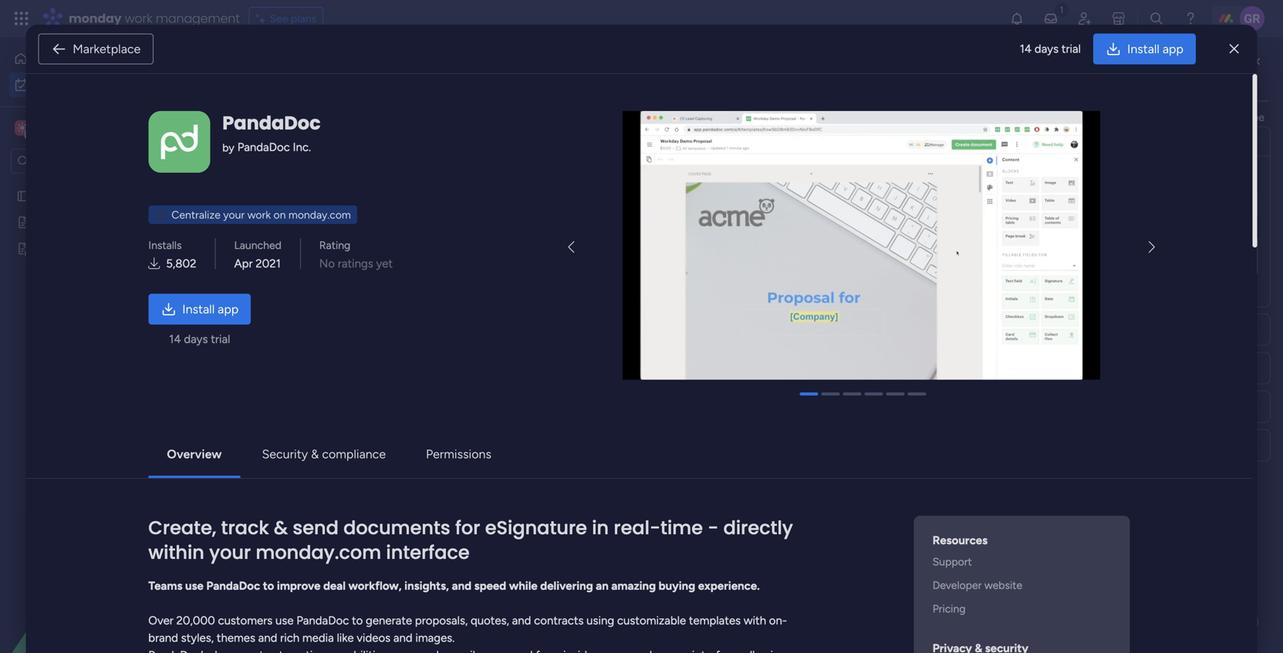 Task type: describe. For each thing, give the bounding box(es) containing it.
resources
[[933, 534, 988, 548]]

app for bottommost install app button
[[218, 302, 239, 317]]

launched
[[234, 239, 282, 252]]

customers
[[218, 614, 273, 628]]

contracts
[[534, 614, 584, 628]]

resources support
[[933, 534, 988, 569]]

0 vertical spatial 14 days trial
[[1020, 42, 1082, 56]]

marketplace arrow right image
[[1149, 242, 1155, 254]]

5,802
[[166, 257, 196, 271]]

images.
[[416, 632, 455, 646]]

1 8 from the top
[[1088, 278, 1094, 290]]

and left rich
[[258, 632, 278, 646]]

lottie animation image
[[0, 498, 197, 654]]

amazing
[[612, 580, 656, 593]]

/ right dates
[[338, 190, 345, 210]]

like inside main content
[[1217, 111, 1233, 124]]

rating no ratings yet
[[319, 239, 393, 271]]

boards
[[1001, 323, 1034, 337]]

16
[[1086, 472, 1096, 485]]

using
[[587, 614, 615, 628]]

centralize your work on monday.com
[[172, 208, 351, 221]]

see
[[270, 12, 288, 25]]

project for 1st "project management" link from the top of the page
[[784, 279, 819, 292]]

greg robinson
[[1043, 249, 1121, 263]]

1 do from the top
[[679, 279, 692, 292]]

new item
[[234, 128, 281, 141]]

my
[[228, 58, 263, 93]]

new for mar 16
[[251, 472, 273, 486]]

monday work management
[[69, 10, 240, 27]]

permissions
[[426, 447, 492, 462]]

help image
[[1183, 11, 1199, 26]]

items inside the today / 2 items
[[327, 250, 354, 263]]

2 do from the top
[[679, 306, 692, 319]]

directly
[[724, 516, 793, 541]]

1 horizontal spatial 14
[[1020, 42, 1032, 56]]

pandadoc up customers
[[206, 580, 260, 593]]

on
[[274, 208, 286, 221]]

project management link for mar 16
[[782, 466, 925, 492]]

1 to- from the top
[[664, 279, 679, 292]]

to inside over 20,000 customers use pandadoc to generate proposals, quotes, and contracts using customizable templates with on- brand styles, themes and rich media like videos and images.
[[352, 614, 363, 628]]

themes
[[217, 632, 256, 646]]

by
[[223, 141, 234, 154]]

brand
[[148, 632, 178, 646]]

0 vertical spatial monday.com
[[289, 208, 351, 221]]

buying
[[659, 580, 696, 593]]

videos
[[357, 632, 391, 646]]

see
[[1248, 111, 1265, 124]]

my work
[[228, 58, 331, 93]]

for
[[455, 516, 481, 541]]

documents
[[344, 516, 451, 541]]

main content containing past dates /
[[205, 37, 1284, 654]]

0 inside without a date / 0 items
[[379, 611, 385, 625]]

plans
[[291, 12, 317, 25]]

delivering
[[541, 580, 593, 593]]

customize button
[[553, 122, 636, 147]]

pandadoc by pandadoc inc.
[[223, 110, 321, 154]]

0 horizontal spatial people
[[965, 246, 998, 259]]

create,
[[148, 516, 216, 541]]

0 vertical spatial greg robinson image
[[1241, 6, 1265, 31]]

within
[[148, 540, 204, 566]]

/ right "later"
[[298, 552, 306, 571]]

track
[[221, 516, 269, 541]]

without a date / 0 items
[[260, 607, 415, 627]]

support
[[933, 556, 973, 569]]

project for "project management" link for to-do
[[784, 306, 819, 319]]

public board image
[[16, 215, 31, 230]]

a
[[319, 607, 328, 627]]

whose
[[1001, 171, 1034, 184]]

& inside create, track & send documents for esignature in real-time - directly within your monday.com interface
[[274, 516, 288, 541]]

monday
[[69, 10, 122, 27]]

1 project management link from the top
[[782, 271, 925, 297]]

0 vertical spatial install
[[1128, 42, 1160, 56]]

1
[[345, 445, 350, 458]]

management
[[156, 10, 240, 27]]

item for to-
[[276, 306, 298, 319]]

private board image
[[16, 242, 31, 256]]

list
[[1240, 69, 1254, 82]]

see plans button
[[249, 7, 324, 30]]

lottie animation element
[[0, 498, 197, 654]]

0 horizontal spatial trial
[[211, 333, 230, 346]]

0 horizontal spatial 14 days trial
[[169, 333, 230, 346]]

3 do from the top
[[679, 474, 692, 486]]

items inside without a date / 0 items
[[388, 611, 415, 625]]

rich
[[280, 632, 300, 646]]

0 vertical spatial use
[[185, 580, 204, 593]]

next week / 1 item
[[260, 440, 374, 460]]

3 to-do from the top
[[664, 474, 692, 486]]

greg
[[1043, 249, 1069, 263]]

week
[[294, 440, 331, 460]]

marketplace
[[73, 42, 141, 56]]

should
[[1066, 171, 1098, 184]]

overview
[[167, 447, 222, 462]]

mar 16
[[1067, 472, 1096, 485]]

like inside over 20,000 customers use pandadoc to generate proposals, quotes, and contracts using customizable templates with on- brand styles, themes and rich media like videos and images.
[[337, 632, 354, 646]]

2 workspace image from the left
[[17, 120, 28, 137]]

0 vertical spatial people
[[1001, 135, 1033, 148]]

item inside next week / 1 item
[[352, 445, 374, 458]]

whose items should we show?
[[1001, 171, 1148, 184]]

0 vertical spatial days
[[1035, 42, 1059, 56]]

pandadoc inside over 20,000 customers use pandadoc to generate proposals, quotes, and contracts using customizable templates with on- brand styles, themes and rich media like videos and images.
[[297, 614, 349, 628]]

security & compliance
[[262, 447, 386, 462]]

notifications image
[[1010, 11, 1025, 26]]

/ left 1
[[334, 440, 342, 460]]

1 horizontal spatial trial
[[1062, 42, 1082, 56]]

and down generate
[[394, 632, 413, 646]]

today / 2 items
[[260, 246, 354, 266]]

monday.com inside create, track & send documents for esignature in real-time - directly within your monday.com interface
[[256, 540, 382, 566]]

20,000
[[176, 614, 215, 628]]

past dates / 2 items
[[260, 190, 384, 210]]

over
[[148, 614, 174, 628]]

1 project management from the top
[[784, 279, 886, 292]]

your inside create, track & send documents for esignature in real-time - directly within your monday.com interface
[[209, 540, 251, 566]]

1 management from the top
[[822, 279, 886, 292]]

1 mar 8 from the top
[[1068, 278, 1094, 290]]

today
[[260, 246, 304, 266]]

with
[[744, 614, 767, 628]]

later
[[260, 552, 295, 571]]

0 horizontal spatial greg robinson image
[[1014, 245, 1037, 268]]

centralize your work on monday.com element
[[148, 206, 357, 224]]

date
[[332, 607, 364, 627]]

you'd
[[1188, 111, 1214, 124]]

to inside main content
[[1235, 111, 1246, 124]]

invite members image
[[1078, 11, 1093, 26]]

do
[[1224, 69, 1237, 82]]

new item button
[[228, 122, 287, 147]]

date
[[1070, 246, 1093, 259]]

1 workspace image from the left
[[15, 120, 30, 137]]

next
[[260, 440, 291, 460]]

to do list
[[1210, 69, 1254, 82]]

an
[[596, 580, 609, 593]]

project management for to-do
[[784, 306, 886, 319]]

item inside button
[[259, 128, 281, 141]]

pandadoc up the inc.
[[223, 110, 321, 136]]

new for to-do
[[251, 306, 273, 319]]

teams use pandadoc to improve deal workflow, insights, and speed while delivering an amazing buying experience.
[[148, 580, 760, 593]]

rating
[[319, 239, 351, 252]]

2 8 from the top
[[1088, 305, 1094, 318]]

no
[[319, 257, 335, 271]]

0 horizontal spatial install
[[182, 302, 215, 317]]

to do list button
[[1182, 63, 1261, 88]]



Task type: vqa. For each thing, say whether or not it's contained in the screenshot.
Workspace selection element
no



Task type: locate. For each thing, give the bounding box(es) containing it.
new down next
[[251, 472, 273, 486]]

0 vertical spatial install app button
[[1094, 34, 1197, 64]]

Filter dashboard by text search field
[[293, 122, 434, 147]]

the
[[1031, 111, 1047, 124]]

0 vertical spatial do
[[679, 279, 692, 292]]

days down '5,802' at left
[[184, 333, 208, 346]]

dates
[[294, 190, 334, 210]]

1 to-do from the top
[[664, 279, 692, 292]]

2 inside past dates / 2 items
[[348, 195, 354, 208]]

0 vertical spatial new item
[[251, 306, 298, 319]]

0 horizontal spatial like
[[337, 632, 354, 646]]

new item down 2021
[[251, 306, 298, 319]]

0 up the videos
[[379, 611, 385, 625]]

1 vertical spatial to-do
[[664, 306, 692, 319]]

1 horizontal spatial days
[[1035, 42, 1059, 56]]

to left see
[[1235, 111, 1246, 124]]

0 vertical spatial item
[[276, 306, 298, 319]]

your left "later"
[[209, 540, 251, 566]]

2 vertical spatial do
[[679, 474, 692, 486]]

use right "teams"
[[185, 580, 204, 593]]

2 left ratings
[[318, 250, 324, 263]]

templates
[[689, 614, 741, 628]]

management
[[822, 279, 886, 292], [822, 306, 886, 319], [822, 474, 886, 487]]

marketplace arrow left image
[[569, 242, 575, 254]]

and left speed
[[452, 580, 472, 593]]

1 horizontal spatial use
[[276, 614, 294, 628]]

1 horizontal spatial like
[[1217, 111, 1233, 124]]

robinson
[[1072, 249, 1121, 263]]

work right monday
[[125, 10, 153, 27]]

14
[[1020, 42, 1032, 56], [169, 333, 181, 346]]

0 inside later / 0 items
[[309, 556, 316, 569]]

1 vertical spatial &
[[274, 516, 288, 541]]

0 vertical spatial like
[[1217, 111, 1233, 124]]

new inside button
[[234, 128, 257, 141]]

2 to-do from the top
[[664, 306, 692, 319]]

we
[[1100, 171, 1114, 184]]

overview button
[[155, 439, 234, 470]]

new item for mar 16
[[251, 472, 298, 486]]

trial
[[1062, 42, 1082, 56], [211, 333, 230, 346]]

3 to- from the top
[[664, 474, 679, 486]]

1 horizontal spatial to
[[352, 614, 363, 628]]

days down update feed image at the right top
[[1035, 42, 1059, 56]]

stuck
[[1175, 472, 1203, 485]]

option
[[0, 183, 197, 186]]

in
[[592, 516, 609, 541]]

1 vertical spatial to
[[263, 580, 274, 593]]

1 vertical spatial management
[[822, 306, 886, 319]]

/
[[338, 190, 345, 210], [307, 246, 315, 266], [334, 440, 342, 460], [298, 552, 306, 571], [368, 607, 375, 627]]

install down search everything image
[[1128, 42, 1160, 56]]

pandadoc up media
[[297, 614, 349, 628]]

do
[[679, 279, 692, 292], [679, 306, 692, 319], [679, 474, 692, 486]]

2 vertical spatial project management
[[784, 474, 886, 487]]

project management link for to-do
[[782, 298, 925, 325]]

greg robinson image left greg
[[1014, 245, 1037, 268]]

0 horizontal spatial &
[[274, 516, 288, 541]]

project management for mar 16
[[784, 474, 886, 487]]

1 vertical spatial do
[[679, 306, 692, 319]]

developer website
[[933, 579, 1023, 592]]

public board image
[[16, 189, 31, 204]]

items
[[1037, 171, 1063, 184], [357, 195, 384, 208], [327, 250, 354, 263], [319, 556, 345, 569], [388, 611, 415, 625]]

2 project management from the top
[[784, 306, 886, 319]]

1 vertical spatial mar
[[1068, 305, 1085, 318]]

1 vertical spatial item
[[352, 445, 374, 458]]

choose the boards, columns and people you'd like to see
[[991, 111, 1265, 124]]

2 project management link from the top
[[782, 298, 925, 325]]

work left on
[[248, 208, 271, 221]]

install app down search everything image
[[1128, 42, 1184, 56]]

2 right dates
[[348, 195, 354, 208]]

1 vertical spatial 2
[[318, 250, 324, 263]]

items inside past dates / 2 items
[[357, 195, 384, 208]]

& right security
[[311, 447, 319, 462]]

1 horizontal spatial greg robinson image
[[1241, 6, 1265, 31]]

pandadoc right by
[[238, 141, 290, 154]]

14 days trial
[[1020, 42, 1082, 56], [169, 333, 230, 346]]

0 horizontal spatial days
[[184, 333, 208, 346]]

1 vertical spatial use
[[276, 614, 294, 628]]

1 horizontal spatial 0
[[379, 611, 385, 625]]

item down 2021
[[276, 306, 298, 319]]

new up by
[[234, 128, 257, 141]]

project for "project management" link corresponding to mar 16
[[784, 474, 819, 487]]

item for mar
[[276, 472, 298, 486]]

3 project management link from the top
[[782, 466, 925, 492]]

0 vertical spatial mar
[[1068, 278, 1085, 290]]

styles,
[[181, 632, 214, 646]]

media
[[303, 632, 334, 646]]

customize
[[578, 128, 630, 141]]

security & compliance button
[[250, 439, 398, 470]]

time
[[661, 516, 703, 541]]

experience.
[[699, 580, 760, 593]]

v2 download image
[[148, 255, 160, 273]]

2 vertical spatial to-
[[664, 474, 679, 486]]

1 vertical spatial install
[[182, 302, 215, 317]]

new item down security
[[251, 472, 298, 486]]

0 horizontal spatial work
[[125, 10, 153, 27]]

1 vertical spatial to-
[[664, 306, 679, 319]]

3 management from the top
[[822, 474, 886, 487]]

new item for to-do
[[251, 306, 298, 319]]

0 horizontal spatial use
[[185, 580, 204, 593]]

0 vertical spatial project management link
[[782, 271, 925, 297]]

2 vertical spatial management
[[822, 474, 886, 487]]

0 horizontal spatial install app
[[182, 302, 239, 317]]

to up the videos
[[352, 614, 363, 628]]

0 vertical spatial to
[[1235, 111, 1246, 124]]

8
[[1088, 278, 1094, 290], [1088, 305, 1094, 318]]

install app button down '5,802' at left
[[148, 294, 251, 325]]

proposals,
[[415, 614, 468, 628]]

centralize icon image
[[155, 209, 167, 221]]

14 down '5,802' at left
[[169, 333, 181, 346]]

people
[[1001, 135, 1033, 148], [965, 246, 998, 259]]

app logo image
[[148, 111, 210, 173]]

& up "later"
[[274, 516, 288, 541]]

0 vertical spatial install app
[[1128, 42, 1184, 56]]

new down 2021
[[251, 306, 273, 319]]

to-
[[664, 279, 679, 292], [664, 306, 679, 319], [664, 474, 679, 486]]

1 vertical spatial monday.com
[[256, 540, 382, 566]]

1 vertical spatial like
[[337, 632, 354, 646]]

work
[[125, 10, 153, 27], [248, 208, 271, 221]]

install app for rightmost install app button
[[1128, 42, 1184, 56]]

monday.com up rating
[[289, 208, 351, 221]]

1 vertical spatial 14
[[169, 333, 181, 346]]

over 20,000 customers use pandadoc to generate proposals, quotes, and contracts using customizable templates with on- brand styles, themes and rich media like videos and images.
[[148, 614, 788, 646]]

app down search everything image
[[1163, 42, 1184, 56]]

pandadoc inside pandadoc by pandadoc inc.
[[238, 141, 290, 154]]

your right "centralize" in the top of the page
[[223, 208, 245, 221]]

1 vertical spatial 0
[[379, 611, 385, 625]]

greg robinson image up list
[[1241, 6, 1265, 31]]

2 horizontal spatial to
[[1235, 111, 1246, 124]]

None text field
[[1001, 191, 1258, 218]]

1 vertical spatial people
[[965, 246, 998, 259]]

board
[[840, 246, 868, 259]]

use inside over 20,000 customers use pandadoc to generate proposals, quotes, and contracts using customizable templates with on- brand styles, themes and rich media like videos and images.
[[276, 614, 294, 628]]

0 horizontal spatial 14
[[169, 333, 181, 346]]

1 vertical spatial your
[[209, 540, 251, 566]]

1 vertical spatial app
[[218, 302, 239, 317]]

workspace image
[[15, 120, 30, 137], [17, 120, 28, 137]]

0 vertical spatial 2
[[348, 195, 354, 208]]

create, track & send documents for esignature in real-time - directly within your monday.com interface
[[148, 516, 793, 566]]

1 horizontal spatial install app button
[[1094, 34, 1197, 64]]

-
[[708, 516, 719, 541]]

install app down '5,802' at left
[[182, 302, 239, 317]]

new
[[234, 128, 257, 141], [251, 306, 273, 319], [251, 472, 273, 486]]

2 management from the top
[[822, 306, 886, 319]]

use
[[185, 580, 204, 593], [276, 614, 294, 628]]

project management
[[784, 279, 886, 292], [784, 306, 886, 319], [784, 474, 886, 487]]

days
[[1035, 42, 1059, 56], [184, 333, 208, 346]]

2 vertical spatial mar
[[1067, 472, 1084, 485]]

greg robinson link
[[1043, 249, 1121, 263]]

1 vertical spatial install app
[[182, 302, 239, 317]]

monday marketplace image
[[1112, 11, 1127, 26]]

to
[[1210, 69, 1222, 82]]

1 horizontal spatial work
[[248, 208, 271, 221]]

installs
[[148, 239, 182, 252]]

0
[[309, 556, 316, 569], [379, 611, 385, 625]]

and left people
[[1132, 111, 1149, 124]]

teams
[[148, 580, 183, 593]]

1 horizontal spatial app
[[1163, 42, 1184, 56]]

and right quotes,
[[512, 614, 531, 628]]

use up rich
[[276, 614, 294, 628]]

0 up improve
[[309, 556, 316, 569]]

app down the apr on the top of the page
[[218, 302, 239, 317]]

1 horizontal spatial install
[[1128, 42, 1160, 56]]

management for mar 16
[[822, 474, 886, 487]]

permissions button
[[414, 439, 504, 470]]

0 vertical spatial your
[[223, 208, 245, 221]]

0 vertical spatial item
[[259, 128, 281, 141]]

security
[[262, 447, 308, 462]]

to down "later"
[[263, 580, 274, 593]]

monday.com
[[289, 208, 351, 221], [256, 540, 382, 566]]

1 vertical spatial project management link
[[782, 298, 925, 325]]

search everything image
[[1149, 11, 1165, 26]]

real-
[[614, 516, 661, 541]]

1 vertical spatial days
[[184, 333, 208, 346]]

item left the inc.
[[259, 128, 281, 141]]

apr
[[234, 257, 253, 271]]

2 item from the top
[[276, 472, 298, 486]]

later / 0 items
[[260, 552, 345, 571]]

1 vertical spatial 8
[[1088, 305, 1094, 318]]

esignature
[[485, 516, 587, 541]]

list box
[[0, 180, 197, 471]]

None search field
[[293, 122, 434, 147]]

past
[[260, 190, 290, 210]]

0 horizontal spatial install app button
[[148, 294, 251, 325]]

like down date
[[337, 632, 354, 646]]

app for rightmost install app button
[[1163, 42, 1184, 56]]

quotes,
[[471, 614, 509, 628]]

item right 1
[[352, 445, 374, 458]]

app
[[1163, 42, 1184, 56], [218, 302, 239, 317]]

1 new item from the top
[[251, 306, 298, 319]]

1 vertical spatial new item
[[251, 472, 298, 486]]

0 vertical spatial to-do
[[664, 279, 692, 292]]

without
[[260, 607, 315, 627]]

speed
[[474, 580, 507, 593]]

2 mar 8 from the top
[[1068, 305, 1094, 318]]

install app button down search everything image
[[1094, 34, 1197, 64]]

/ up the videos
[[368, 607, 375, 627]]

install app
[[1128, 42, 1184, 56], [182, 302, 239, 317]]

main content
[[205, 37, 1284, 654]]

0 vertical spatial new
[[234, 128, 257, 141]]

install down '5,802' at left
[[182, 302, 215, 317]]

1 item from the top
[[276, 306, 298, 319]]

0 horizontal spatial item
[[259, 128, 281, 141]]

1 horizontal spatial 14 days trial
[[1020, 42, 1082, 56]]

0 vertical spatial &
[[311, 447, 319, 462]]

2 inside the today / 2 items
[[318, 250, 324, 263]]

0 vertical spatial app
[[1163, 42, 1184, 56]]

update feed image
[[1044, 11, 1059, 26]]

1 vertical spatial greg robinson image
[[1014, 245, 1037, 268]]

1 vertical spatial new
[[251, 306, 273, 319]]

dapulse x slim image
[[1230, 40, 1240, 58]]

2 new item from the top
[[251, 472, 298, 486]]

/ left the no
[[307, 246, 315, 266]]

monday.com up deal
[[256, 540, 382, 566]]

1 vertical spatial work
[[248, 208, 271, 221]]

0 vertical spatial 14
[[1020, 42, 1032, 56]]

choose
[[991, 111, 1029, 124]]

1 vertical spatial 14 days trial
[[169, 333, 230, 346]]

pricing
[[933, 603, 966, 616]]

1 horizontal spatial people
[[1001, 135, 1033, 148]]

0 vertical spatial work
[[125, 10, 153, 27]]

14 down notifications image
[[1020, 42, 1032, 56]]

0 horizontal spatial 0
[[309, 556, 316, 569]]

0 vertical spatial management
[[822, 279, 886, 292]]

people left greg
[[965, 246, 998, 259]]

select product image
[[14, 11, 29, 26]]

pandadoc
[[223, 110, 321, 136], [238, 141, 290, 154], [206, 580, 260, 593], [297, 614, 349, 628]]

on-
[[770, 614, 788, 628]]

0 horizontal spatial 2
[[318, 250, 324, 263]]

0 vertical spatial to-
[[664, 279, 679, 292]]

while
[[509, 580, 538, 593]]

see plans
[[270, 12, 317, 25]]

install app for bottommost install app button
[[182, 302, 239, 317]]

2 vertical spatial new
[[251, 472, 273, 486]]

2 to- from the top
[[664, 306, 679, 319]]

items inside later / 0 items
[[319, 556, 345, 569]]

item
[[259, 128, 281, 141], [352, 445, 374, 458]]

2021
[[256, 257, 281, 271]]

work
[[269, 58, 331, 93]]

0 horizontal spatial app
[[218, 302, 239, 317]]

improve
[[277, 580, 321, 593]]

1 vertical spatial project management
[[784, 306, 886, 319]]

1 vertical spatial mar 8
[[1068, 305, 1094, 318]]

1 horizontal spatial item
[[352, 445, 374, 458]]

people down choose
[[1001, 135, 1033, 148]]

0 vertical spatial 8
[[1088, 278, 1094, 290]]

compliance
[[322, 447, 386, 462]]

& inside button
[[311, 447, 319, 462]]

management for to-do
[[822, 306, 886, 319]]

to-do
[[664, 279, 692, 292], [664, 306, 692, 319], [664, 474, 692, 486]]

show?
[[1117, 171, 1148, 184]]

item down security
[[276, 472, 298, 486]]

1 image
[[1055, 1, 1069, 18]]

like right you'd
[[1217, 111, 1233, 124]]

1 vertical spatial install app button
[[148, 294, 251, 325]]

0 vertical spatial mar 8
[[1068, 278, 1094, 290]]

2 vertical spatial to-do
[[664, 474, 692, 486]]

2 vertical spatial project management link
[[782, 466, 925, 492]]

greg robinson image
[[1241, 6, 1265, 31], [1014, 245, 1037, 268]]

deal
[[323, 580, 346, 593]]

1 vertical spatial item
[[276, 472, 298, 486]]

interface
[[386, 540, 470, 566]]

3 project management from the top
[[784, 474, 886, 487]]

home option
[[9, 46, 188, 71]]

and
[[1132, 111, 1149, 124], [452, 580, 472, 593], [512, 614, 531, 628], [258, 632, 278, 646], [394, 632, 413, 646]]



